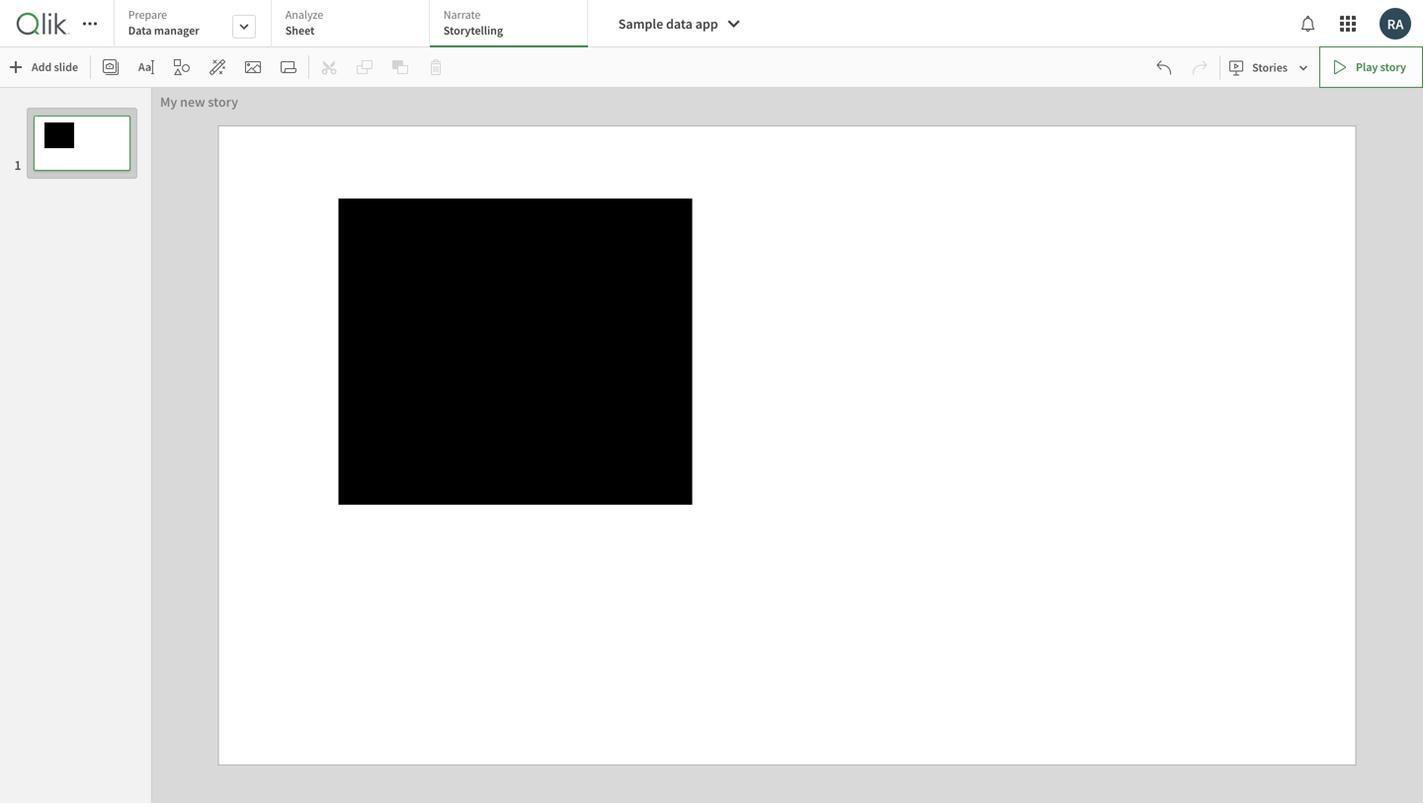 Task type: locate. For each thing, give the bounding box(es) containing it.
0 vertical spatial story
[[1381, 59, 1407, 75]]

my
[[160, 93, 177, 111]]

app
[[696, 15, 718, 33]]

media objects image
[[245, 59, 261, 75]]

1 horizontal spatial story
[[1381, 59, 1407, 75]]

add
[[32, 59, 52, 75]]

narrate
[[444, 7, 481, 22]]

stories
[[1253, 60, 1288, 75]]

sample
[[619, 15, 664, 33]]

text objects image
[[138, 59, 154, 75]]

tab list containing prepare
[[113, 0, 595, 49]]

manager
[[154, 23, 199, 38]]

0 horizontal spatial story
[[208, 93, 238, 111]]

tab list
[[113, 0, 595, 49]]

undo image
[[1157, 60, 1173, 76]]

story
[[1381, 59, 1407, 75], [208, 93, 238, 111]]

story right play
[[1381, 59, 1407, 75]]

ra
[[1388, 15, 1404, 33]]

data
[[666, 15, 693, 33]]

new
[[180, 93, 205, 111]]

ra application
[[0, 0, 1423, 804]]

ra button
[[1380, 8, 1412, 40]]

add slide button
[[4, 51, 86, 83]]

sample data app button
[[603, 8, 754, 40]]

tab list inside ra application
[[113, 0, 595, 49]]

add slide
[[32, 59, 78, 75]]

story right new
[[208, 93, 238, 111]]

data
[[128, 23, 152, 38]]

sheet
[[285, 23, 315, 38]]

analyze
[[285, 7, 323, 22]]

sheet library image
[[281, 59, 297, 75]]



Task type: vqa. For each thing, say whether or not it's contained in the screenshot.
bottom story
yes



Task type: describe. For each thing, give the bounding box(es) containing it.
stories button
[[1225, 52, 1316, 84]]

shapes library image
[[174, 59, 190, 75]]

sample data app
[[619, 15, 718, 33]]

my new story
[[160, 93, 238, 111]]

play story button
[[1320, 46, 1423, 88]]

analyze sheet
[[285, 7, 323, 38]]

storytelling
[[444, 23, 503, 38]]

prepare data manager
[[128, 7, 199, 38]]

snapshot library image
[[103, 59, 119, 75]]

slide
[[54, 59, 78, 75]]

prepare
[[128, 7, 167, 22]]

1 vertical spatial story
[[208, 93, 238, 111]]

effects library image
[[210, 59, 225, 75]]

narrate storytelling
[[444, 7, 503, 38]]

play story
[[1356, 59, 1407, 75]]

story inside button
[[1381, 59, 1407, 75]]

play
[[1356, 59, 1378, 75]]



